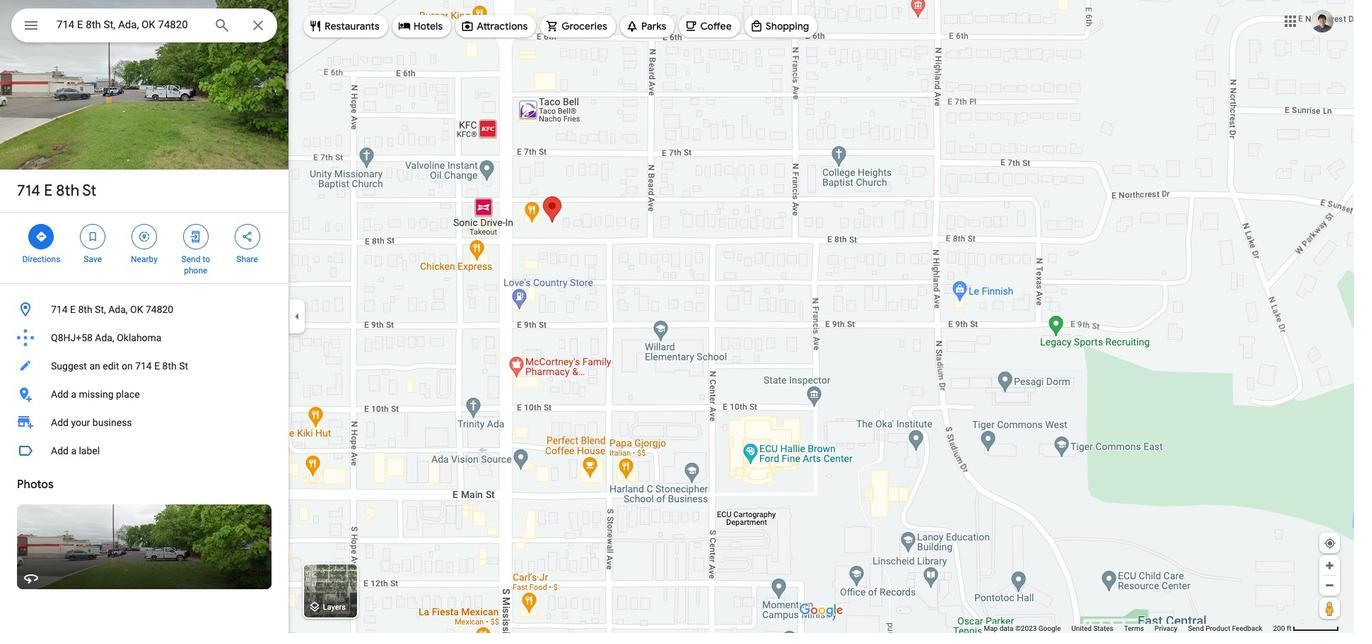 Task type: vqa. For each thing, say whether or not it's contained in the screenshot.
©2023
yes



Task type: locate. For each thing, give the bounding box(es) containing it.
714 inside button
[[51, 304, 68, 315]]

1 horizontal spatial st
[[179, 361, 188, 372]]


[[241, 229, 254, 245]]

2 vertical spatial 8th
[[162, 361, 177, 372]]

8th
[[56, 181, 79, 201], [78, 304, 92, 315], [162, 361, 177, 372]]

1 add from the top
[[51, 389, 69, 400]]

united states button
[[1072, 625, 1114, 634]]

send for send to phone
[[181, 255, 200, 265]]

united states
[[1072, 625, 1114, 633]]

nearby
[[131, 255, 158, 265]]

8th inside button
[[78, 304, 92, 315]]

none field inside 714 e 8th st, ada, ok 74820 field
[[57, 16, 202, 33]]

0 vertical spatial send
[[181, 255, 200, 265]]

q8hj+58 ada, oklahoma
[[51, 332, 162, 344]]

1 a from the top
[[71, 389, 76, 400]]

hotels
[[414, 20, 443, 33]]

google maps element
[[0, 0, 1355, 634]]

0 vertical spatial e
[[44, 181, 53, 201]]

e
[[44, 181, 53, 201], [70, 304, 76, 315], [154, 361, 160, 372]]

send inside button
[[1188, 625, 1204, 633]]

a left label
[[71, 446, 76, 457]]

1 horizontal spatial 714
[[51, 304, 68, 315]]

a inside button
[[71, 446, 76, 457]]

show your location image
[[1324, 538, 1337, 550]]

place
[[116, 389, 140, 400]]

200 ft
[[1274, 625, 1292, 633]]

add
[[51, 389, 69, 400], [51, 417, 69, 429], [51, 446, 69, 457]]

1 vertical spatial e
[[70, 304, 76, 315]]

e inside 714 e 8th st, ada, ok 74820 button
[[70, 304, 76, 315]]

0 horizontal spatial 714
[[17, 181, 40, 201]]

add for add a label
[[51, 446, 69, 457]]

1 horizontal spatial e
[[70, 304, 76, 315]]

oklahoma
[[117, 332, 162, 344]]

send left product
[[1188, 625, 1204, 633]]

a inside button
[[71, 389, 76, 400]]

shopping
[[766, 20, 809, 33]]

e left st, at the left top of the page
[[70, 304, 76, 315]]

footer containing map data ©2023 google
[[984, 625, 1274, 634]]

a for missing
[[71, 389, 76, 400]]

714 e 8th st, ada, ok 74820 button
[[0, 296, 289, 324]]

1 vertical spatial 714
[[51, 304, 68, 315]]

2 vertical spatial e
[[154, 361, 160, 372]]

map data ©2023 google
[[984, 625, 1061, 633]]

data
[[1000, 625, 1014, 633]]

q8hj+58
[[51, 332, 93, 344]]

edit
[[103, 361, 119, 372]]

1 vertical spatial a
[[71, 446, 76, 457]]

2 a from the top
[[71, 446, 76, 457]]

add down suggest
[[51, 389, 69, 400]]

add your business
[[51, 417, 132, 429]]

ada, down st, at the left top of the page
[[95, 332, 114, 344]]

a
[[71, 389, 76, 400], [71, 446, 76, 457]]


[[23, 16, 40, 35]]

714
[[17, 181, 40, 201], [51, 304, 68, 315], [135, 361, 152, 372]]

8th inside button
[[162, 361, 177, 372]]

to
[[203, 255, 210, 265]]

0 vertical spatial ada,
[[108, 304, 128, 315]]

st up  on the top left of page
[[82, 181, 96, 201]]

714 up 
[[17, 181, 40, 201]]

2 horizontal spatial e
[[154, 361, 160, 372]]

None field
[[57, 16, 202, 33]]

save
[[84, 255, 102, 265]]

on
[[122, 361, 133, 372]]

ada, right st, at the left top of the page
[[108, 304, 128, 315]]

714 right on on the left bottom of the page
[[135, 361, 152, 372]]

add inside button
[[51, 389, 69, 400]]

ok
[[130, 304, 143, 315]]

0 horizontal spatial st
[[82, 181, 96, 201]]

e right on on the left bottom of the page
[[154, 361, 160, 372]]

suggest an edit on 714 e 8th st
[[51, 361, 188, 372]]

map
[[984, 625, 998, 633]]

add inside button
[[51, 446, 69, 457]]

send inside send to phone
[[181, 255, 200, 265]]

200 ft button
[[1274, 625, 1340, 633]]

714 e 8th st
[[17, 181, 96, 201]]

your
[[71, 417, 90, 429]]

3 add from the top
[[51, 446, 69, 457]]

groceries button
[[541, 9, 616, 43]]

st
[[82, 181, 96, 201], [179, 361, 188, 372]]

st inside button
[[179, 361, 188, 372]]

google account: nolan park  
(nolan.park@adept.ai) image
[[1311, 10, 1334, 32]]

0 vertical spatial 714
[[17, 181, 40, 201]]

zoom out image
[[1325, 581, 1336, 591]]

200
[[1274, 625, 1286, 633]]

coffee button
[[679, 9, 740, 43]]

0 horizontal spatial send
[[181, 255, 200, 265]]

parks button
[[620, 9, 675, 43]]

a left missing on the bottom left
[[71, 389, 76, 400]]

add a label
[[51, 446, 100, 457]]

send
[[181, 255, 200, 265], [1188, 625, 1204, 633]]

8th for st
[[56, 181, 79, 201]]

1 vertical spatial 8th
[[78, 304, 92, 315]]

1 vertical spatial add
[[51, 417, 69, 429]]

layers
[[323, 604, 346, 613]]

0 vertical spatial add
[[51, 389, 69, 400]]

2 horizontal spatial 714
[[135, 361, 152, 372]]

coffee
[[701, 20, 732, 33]]

add for add your business
[[51, 417, 69, 429]]

groceries
[[562, 20, 608, 33]]

footer
[[984, 625, 1274, 634]]

st up add a missing place button
[[179, 361, 188, 372]]

an
[[89, 361, 100, 372]]

2 vertical spatial 714
[[135, 361, 152, 372]]

ada,
[[108, 304, 128, 315], [95, 332, 114, 344]]

add left your
[[51, 417, 69, 429]]

1 vertical spatial ada,
[[95, 332, 114, 344]]


[[189, 229, 202, 245]]

states
[[1094, 625, 1114, 633]]

0 vertical spatial 8th
[[56, 181, 79, 201]]

google
[[1039, 625, 1061, 633]]

0 vertical spatial a
[[71, 389, 76, 400]]

e for 714 e 8th st
[[44, 181, 53, 201]]

1 vertical spatial st
[[179, 361, 188, 372]]

send up phone
[[181, 255, 200, 265]]

add left label
[[51, 446, 69, 457]]

feedback
[[1233, 625, 1263, 633]]

e inside "suggest an edit on 714 e 8th st" button
[[154, 361, 160, 372]]

 search field
[[11, 8, 277, 45]]

st,
[[95, 304, 106, 315]]

0 horizontal spatial e
[[44, 181, 53, 201]]

e for 714 e 8th st, ada, ok 74820
[[70, 304, 76, 315]]

2 add from the top
[[51, 417, 69, 429]]

e up 
[[44, 181, 53, 201]]

1 horizontal spatial send
[[1188, 625, 1204, 633]]

714 up q8hj+58
[[51, 304, 68, 315]]

add a missing place
[[51, 389, 140, 400]]

a for label
[[71, 446, 76, 457]]

send for send product feedback
[[1188, 625, 1204, 633]]

attractions button
[[456, 9, 536, 43]]

1 vertical spatial send
[[1188, 625, 1204, 633]]

0 vertical spatial st
[[82, 181, 96, 201]]

2 vertical spatial add
[[51, 446, 69, 457]]

footer inside google maps element
[[984, 625, 1274, 634]]



Task type: describe. For each thing, give the bounding box(es) containing it.
attractions
[[477, 20, 528, 33]]

hotels button
[[392, 9, 451, 43]]

©2023
[[1016, 625, 1037, 633]]

q8hj+58 ada, oklahoma button
[[0, 324, 289, 352]]


[[35, 229, 48, 245]]

suggest an edit on 714 e 8th st button
[[0, 352, 289, 381]]

restaurants
[[325, 20, 380, 33]]

74820
[[146, 304, 173, 315]]


[[138, 229, 151, 245]]

label
[[79, 446, 100, 457]]

zoom in image
[[1325, 561, 1336, 572]]

add for add a missing place
[[51, 389, 69, 400]]


[[86, 229, 99, 245]]

missing
[[79, 389, 114, 400]]

ft
[[1287, 625, 1292, 633]]

privacy button
[[1155, 625, 1178, 634]]

product
[[1206, 625, 1231, 633]]

business
[[93, 417, 132, 429]]

send to phone
[[181, 255, 210, 276]]

714 inside button
[[135, 361, 152, 372]]

add a missing place button
[[0, 381, 289, 409]]

restaurants button
[[303, 9, 388, 43]]

united
[[1072, 625, 1092, 633]]

shopping button
[[745, 9, 818, 43]]

 button
[[11, 8, 51, 45]]

parks
[[642, 20, 667, 33]]

directions
[[22, 255, 60, 265]]

714 for 714 e 8th st
[[17, 181, 40, 201]]

714 e 8th st main content
[[0, 0, 289, 634]]

8th for st,
[[78, 304, 92, 315]]

phone
[[184, 266, 208, 276]]

actions for 714 e 8th st region
[[0, 213, 289, 284]]

714 E 8th St, Ada, OK 74820 field
[[11, 8, 277, 42]]

714 e 8th st, ada, ok 74820
[[51, 304, 173, 315]]

share
[[236, 255, 258, 265]]

add your business link
[[0, 409, 289, 437]]

collapse side panel image
[[289, 309, 305, 325]]

714 for 714 e 8th st, ada, ok 74820
[[51, 304, 68, 315]]

show street view coverage image
[[1320, 598, 1340, 620]]

send product feedback
[[1188, 625, 1263, 633]]

terms button
[[1125, 625, 1144, 634]]

suggest
[[51, 361, 87, 372]]

photos
[[17, 478, 54, 492]]

terms
[[1125, 625, 1144, 633]]

privacy
[[1155, 625, 1178, 633]]

send product feedback button
[[1188, 625, 1263, 634]]

add a label button
[[0, 437, 289, 465]]



